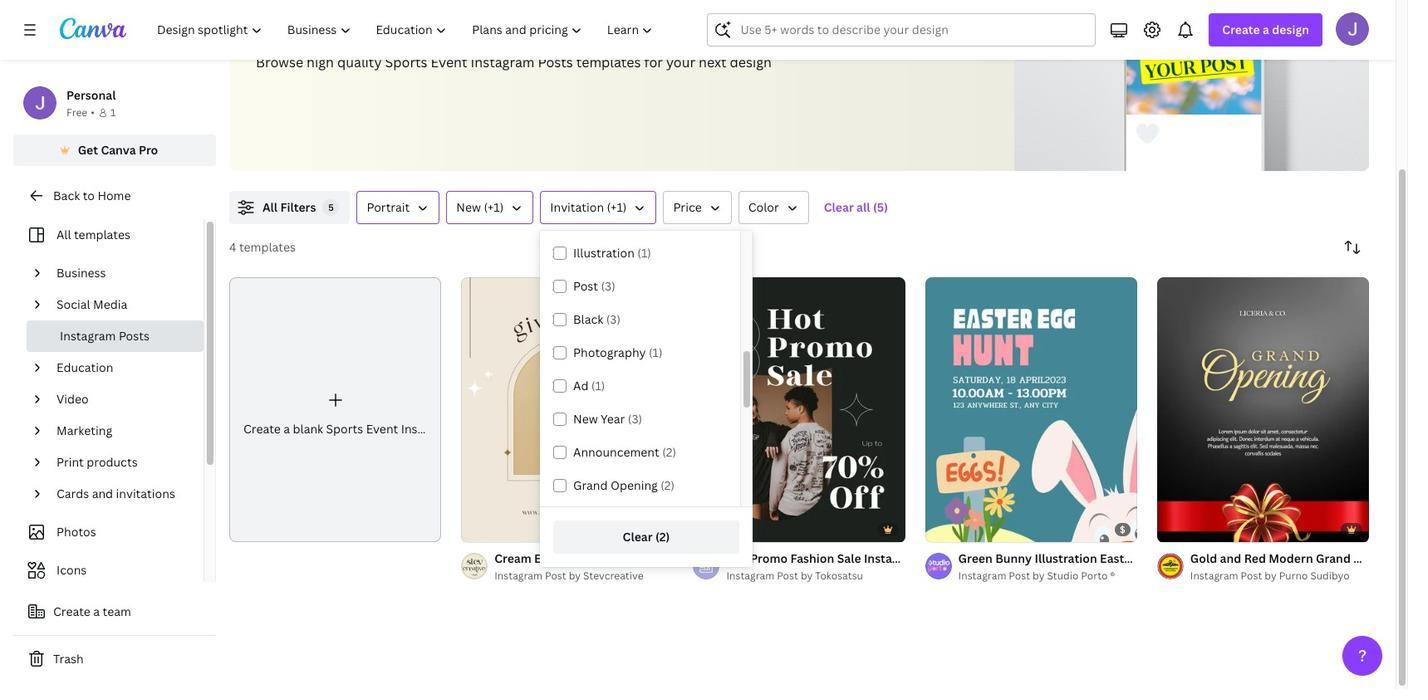 Task type: describe. For each thing, give the bounding box(es) containing it.
fashion inside the cream elegant give away fashion instagram post instagram post by stevcreative
[[641, 551, 685, 567]]

sudibyo
[[1311, 569, 1350, 583]]

0 vertical spatial sports
[[256, 2, 348, 38]]

color
[[749, 199, 779, 215]]

grand opening (2)
[[573, 478, 675, 494]]

post (3)
[[573, 278, 616, 294]]

give
[[580, 551, 605, 567]]

red
[[1245, 551, 1267, 567]]

hot promo fashion sale instagram post portrait link
[[727, 550, 996, 569]]

1
[[110, 106, 116, 120]]

all for all templates
[[57, 227, 71, 243]]

4
[[229, 239, 236, 255]]

invitation
[[550, 199, 604, 215]]

(+1) for invitation (+1)
[[607, 199, 627, 215]]

clear (2)
[[623, 529, 670, 545]]

illustration inside green bunny illustration easter egg hunt instagram instagram post by studio porto ®
[[1035, 551, 1098, 567]]

cards
[[57, 486, 89, 502]]

create for create a team
[[53, 604, 90, 620]]

instagram posts
[[60, 328, 150, 344]]

green bunny illustration easter egg hunt instagram link
[[959, 550, 1250, 569]]

0 vertical spatial grand
[[573, 478, 608, 494]]

•
[[91, 106, 95, 120]]

photography (1)
[[573, 345, 663, 361]]

get canva pro
[[78, 142, 158, 158]]

(2) for clear (2)
[[656, 529, 670, 545]]

black (3)
[[573, 312, 621, 327]]

business
[[57, 265, 106, 281]]

icons
[[57, 563, 87, 578]]

promo
[[751, 551, 788, 567]]

cards and invitations
[[57, 486, 175, 502]]

event for quality
[[431, 53, 468, 71]]

clear all (5)
[[824, 199, 888, 215]]

sports for quality
[[385, 53, 428, 71]]

clear (2) button
[[554, 521, 740, 554]]

clear for clear (2)
[[623, 529, 653, 545]]

elegant
[[534, 551, 577, 567]]

blank
[[293, 422, 323, 438]]

get canva pro button
[[13, 135, 216, 166]]

instagram post by tokosatsu link
[[727, 569, 906, 585]]

announcement (2)
[[573, 445, 677, 460]]

print products link
[[50, 447, 194, 479]]

hunt
[[1162, 551, 1190, 567]]

illustration (1)
[[573, 245, 652, 261]]

media
[[93, 297, 127, 313]]

sports for blank
[[326, 422, 363, 438]]

video
[[57, 391, 89, 407]]

social media
[[57, 297, 127, 313]]

browse
[[256, 53, 303, 71]]

new for new (+1)
[[457, 199, 481, 215]]

next
[[699, 53, 727, 71]]

education
[[57, 360, 113, 376]]

icons link
[[23, 555, 194, 587]]

sports event instagram posts templates
[[256, 2, 789, 38]]

Search search field
[[741, 14, 1086, 46]]

grand inside gold and red modern grand opening in instagram post by purno sudibyo
[[1317, 551, 1351, 567]]

cream elegant give away fashion instagram post instagram post by stevcreative
[[495, 551, 772, 583]]

in
[[1405, 551, 1409, 567]]

templates left for
[[577, 53, 641, 71]]

hot
[[727, 551, 748, 567]]

templates down back to home
[[74, 227, 130, 243]]

gold and red modern grand opening instagram post image
[[1158, 278, 1370, 543]]

(5)
[[873, 199, 888, 215]]

new (+1)
[[457, 199, 504, 215]]

event for blank
[[366, 422, 398, 438]]

new for new year (3)
[[573, 411, 598, 427]]

2 vertical spatial (3)
[[628, 411, 643, 427]]

back to home
[[53, 188, 131, 204]]

personal
[[66, 87, 116, 103]]

ad (1)
[[573, 378, 605, 394]]

video link
[[50, 384, 194, 416]]

create a design
[[1223, 22, 1310, 37]]

free
[[66, 106, 87, 120]]

top level navigation element
[[146, 13, 668, 47]]

trash
[[53, 652, 84, 667]]

cream
[[495, 551, 532, 567]]

products
[[87, 455, 138, 470]]

filters
[[280, 199, 316, 215]]

invitations
[[116, 486, 175, 502]]

pro
[[139, 142, 158, 158]]

0 vertical spatial opening
[[611, 478, 658, 494]]

®
[[1111, 569, 1116, 583]]

black
[[573, 312, 604, 327]]

portrait button
[[357, 191, 440, 224]]

announcement
[[573, 445, 660, 460]]

fashion inside hot promo fashion sale instagram post portrait instagram post by tokosatsu
[[791, 551, 835, 567]]

a for team
[[93, 604, 100, 620]]

(1) for ad (1)
[[592, 378, 605, 394]]

portrait inside hot promo fashion sale instagram post portrait instagram post by tokosatsu
[[952, 551, 996, 567]]

ad
[[573, 378, 589, 394]]

1 vertical spatial (2)
[[661, 478, 675, 494]]

instagram inside gold and red modern grand opening in instagram post by purno sudibyo
[[1191, 569, 1239, 583]]

4 templates
[[229, 239, 296, 255]]

jacob simon image
[[1336, 12, 1370, 46]]

team
[[103, 604, 131, 620]]

all templates
[[57, 227, 130, 243]]

5
[[328, 201, 334, 214]]

invitation (+1)
[[550, 199, 627, 215]]

templates up next
[[654, 2, 789, 38]]

post inside green bunny illustration easter egg hunt instagram instagram post by studio porto ®
[[1009, 569, 1031, 583]]

social
[[57, 297, 90, 313]]



Task type: vqa. For each thing, say whether or not it's contained in the screenshot.
Sports to the bottom
yes



Task type: locate. For each thing, give the bounding box(es) containing it.
0 vertical spatial all
[[263, 199, 278, 215]]

post inside gold and red modern grand opening in instagram post by purno sudibyo
[[1241, 569, 1263, 583]]

templates right 4
[[239, 239, 296, 255]]

0 vertical spatial portrait
[[367, 199, 410, 215]]

1 vertical spatial all
[[57, 227, 71, 243]]

free •
[[66, 106, 95, 120]]

(3) for post (3)
[[601, 278, 616, 294]]

and inside "link"
[[92, 486, 113, 502]]

new right portrait 'button'
[[457, 199, 481, 215]]

None search field
[[708, 13, 1097, 47]]

clear for clear all (5)
[[824, 199, 854, 215]]

1 vertical spatial (1)
[[649, 345, 663, 361]]

0 horizontal spatial portrait
[[367, 199, 410, 215]]

1 fashion from the left
[[641, 551, 685, 567]]

(2)
[[663, 445, 677, 460], [661, 478, 675, 494], [656, 529, 670, 545]]

0 horizontal spatial (+1)
[[484, 199, 504, 215]]

and inside gold and red modern grand opening in instagram post by purno sudibyo
[[1221, 551, 1242, 567]]

cards and invitations link
[[50, 479, 194, 510]]

home
[[98, 188, 131, 204]]

1 vertical spatial portrait
[[952, 551, 996, 567]]

by left tokosatsu
[[801, 569, 813, 583]]

2 vertical spatial posts
[[119, 328, 150, 344]]

marketing link
[[50, 416, 194, 447]]

and right the cards
[[92, 486, 113, 502]]

0 vertical spatial create
[[1223, 22, 1261, 37]]

1 vertical spatial create
[[244, 422, 281, 438]]

0 horizontal spatial design
[[730, 53, 772, 71]]

sports event instagram posts templates image
[[1015, 0, 1370, 171], [1127, 0, 1262, 115]]

2 fashion from the left
[[791, 551, 835, 567]]

new left year at the left
[[573, 411, 598, 427]]

0 horizontal spatial clear
[[623, 529, 653, 545]]

gold and red modern grand opening in link
[[1191, 550, 1409, 569]]

clear inside button
[[824, 199, 854, 215]]

1 horizontal spatial grand
[[1317, 551, 1351, 567]]

print
[[57, 455, 84, 470]]

Sort by button
[[1336, 231, 1370, 264]]

1 vertical spatial sports
[[385, 53, 428, 71]]

new year (3)
[[573, 411, 643, 427]]

a for blank
[[284, 422, 290, 438]]

photos
[[57, 524, 96, 540]]

portrait left bunny
[[952, 551, 996, 567]]

and
[[92, 486, 113, 502], [1221, 551, 1242, 567]]

browse high quality sports event instagram posts templates for your next design
[[256, 53, 772, 71]]

year
[[601, 411, 625, 427]]

get
[[78, 142, 98, 158]]

new (+1) button
[[447, 191, 534, 224]]

create a design button
[[1210, 13, 1323, 47]]

event up quality
[[353, 2, 429, 38]]

hot promo fashion sale instagram post portrait image
[[693, 278, 906, 543]]

porto
[[1082, 569, 1108, 583]]

new
[[457, 199, 481, 215], [573, 411, 598, 427]]

1 vertical spatial posts
[[538, 53, 573, 71]]

0 vertical spatial design
[[1273, 22, 1310, 37]]

by inside gold and red modern grand opening in instagram post by purno sudibyo
[[1265, 569, 1277, 583]]

sports down top level navigation element
[[385, 53, 428, 71]]

high
[[307, 53, 334, 71]]

clear all (5) button
[[816, 191, 897, 224]]

1 horizontal spatial opening
[[1354, 551, 1402, 567]]

new inside 'button'
[[457, 199, 481, 215]]

0 vertical spatial and
[[92, 486, 113, 502]]

and for gold
[[1221, 551, 1242, 567]]

(2) right announcement
[[663, 445, 677, 460]]

quality
[[337, 53, 382, 71]]

(1)
[[638, 245, 652, 261], [649, 345, 663, 361], [592, 378, 605, 394]]

grand down announcement
[[573, 478, 608, 494]]

(3)
[[601, 278, 616, 294], [607, 312, 621, 327], [628, 411, 643, 427]]

create a blank sports event instagram post element
[[229, 278, 485, 543]]

clear up the cream elegant give away fashion instagram post link
[[623, 529, 653, 545]]

(2) for announcement (2)
[[663, 445, 677, 460]]

instagram post by studio porto ® link
[[959, 569, 1138, 585]]

0 horizontal spatial grand
[[573, 478, 608, 494]]

3 by from the left
[[1033, 569, 1045, 583]]

(2) down announcement (2)
[[661, 478, 675, 494]]

egg
[[1139, 551, 1159, 567]]

2 vertical spatial (1)
[[592, 378, 605, 394]]

illustration up studio
[[1035, 551, 1098, 567]]

0 horizontal spatial all
[[57, 227, 71, 243]]

2 vertical spatial a
[[93, 604, 100, 620]]

by inside green bunny illustration easter egg hunt instagram instagram post by studio porto ®
[[1033, 569, 1045, 583]]

$
[[1120, 524, 1126, 536]]

1 horizontal spatial illustration
[[1035, 551, 1098, 567]]

5 filter options selected element
[[323, 199, 339, 216]]

fashion down clear (2)
[[641, 551, 685, 567]]

4 by from the left
[[1265, 569, 1277, 583]]

posts down 'sports event instagram posts templates' on the top of page
[[538, 53, 573, 71]]

instagram post by stevcreative link
[[495, 569, 674, 585]]

create a blank sports event instagram post
[[244, 422, 485, 438]]

1 horizontal spatial posts
[[538, 53, 573, 71]]

posts down social media link
[[119, 328, 150, 344]]

(3) for black (3)
[[607, 312, 621, 327]]

cream elegant give away fashion instagram post image
[[461, 278, 674, 543]]

0 vertical spatial new
[[457, 199, 481, 215]]

fashion up instagram post by tokosatsu link
[[791, 551, 835, 567]]

a inside button
[[93, 604, 100, 620]]

all templates link
[[23, 219, 194, 251]]

by for illustration
[[1033, 569, 1045, 583]]

gold
[[1191, 551, 1218, 567]]

(3) right black
[[607, 312, 621, 327]]

(1) for illustration (1)
[[638, 245, 652, 261]]

1 vertical spatial event
[[431, 53, 468, 71]]

create a team button
[[13, 596, 216, 629]]

create inside button
[[53, 604, 90, 620]]

(+1) inside 'button'
[[484, 199, 504, 215]]

by for red
[[1265, 569, 1277, 583]]

0 vertical spatial (1)
[[638, 245, 652, 261]]

1 horizontal spatial and
[[1221, 551, 1242, 567]]

1 vertical spatial and
[[1221, 551, 1242, 567]]

1 sports event instagram posts templates image from the left
[[1015, 0, 1370, 171]]

grand
[[573, 478, 608, 494], [1317, 551, 1351, 567]]

create inside dropdown button
[[1223, 22, 1261, 37]]

0 vertical spatial posts
[[574, 2, 648, 38]]

and left red at the bottom of page
[[1221, 551, 1242, 567]]

1 vertical spatial (3)
[[607, 312, 621, 327]]

sale
[[837, 551, 862, 567]]

1 vertical spatial design
[[730, 53, 772, 71]]

opening down announcement (2)
[[611, 478, 658, 494]]

sports up high
[[256, 2, 348, 38]]

(1) down the invitation (+1) button
[[638, 245, 652, 261]]

all
[[857, 199, 871, 215]]

back to home link
[[13, 180, 216, 213]]

illustration up post (3)
[[573, 245, 635, 261]]

green bunny illustration easter egg hunt instagram image
[[926, 278, 1138, 543]]

1 vertical spatial clear
[[623, 529, 653, 545]]

all
[[263, 199, 278, 215], [57, 227, 71, 243]]

by for fashion
[[801, 569, 813, 583]]

a inside dropdown button
[[1263, 22, 1270, 37]]

clear inside button
[[623, 529, 653, 545]]

price button
[[664, 191, 732, 224]]

sports right "blank" in the left of the page
[[326, 422, 363, 438]]

gold and red modern grand opening in instagram post by purno sudibyo
[[1191, 551, 1409, 583]]

design
[[1273, 22, 1310, 37], [730, 53, 772, 71]]

green bunny illustration easter egg hunt instagram instagram post by studio porto ®
[[959, 551, 1250, 583]]

business link
[[50, 258, 194, 289]]

tokosatsu
[[816, 569, 864, 583]]

by inside the cream elegant give away fashion instagram post instagram post by stevcreative
[[569, 569, 581, 583]]

1 by from the left
[[569, 569, 581, 583]]

your
[[666, 53, 696, 71]]

(3) right year at the left
[[628, 411, 643, 427]]

opening left in
[[1354, 551, 1402, 567]]

event inside create a blank sports event instagram post element
[[366, 422, 398, 438]]

1 horizontal spatial (+1)
[[607, 199, 627, 215]]

1 vertical spatial opening
[[1354, 551, 1402, 567]]

1 horizontal spatial portrait
[[952, 551, 996, 567]]

portrait
[[367, 199, 410, 215], [952, 551, 996, 567]]

event down top level navigation element
[[431, 53, 468, 71]]

(3) down illustration (1)
[[601, 278, 616, 294]]

(1) for photography (1)
[[649, 345, 663, 361]]

2 horizontal spatial posts
[[574, 2, 648, 38]]

0 vertical spatial illustration
[[573, 245, 635, 261]]

0 horizontal spatial posts
[[119, 328, 150, 344]]

(1) right photography
[[649, 345, 663, 361]]

1 vertical spatial illustration
[[1035, 551, 1098, 567]]

1 vertical spatial grand
[[1317, 551, 1351, 567]]

2 vertical spatial event
[[366, 422, 398, 438]]

all filters
[[263, 199, 316, 215]]

0 vertical spatial (2)
[[663, 445, 677, 460]]

fashion
[[641, 551, 685, 567], [791, 551, 835, 567]]

by inside hot promo fashion sale instagram post portrait instagram post by tokosatsu
[[801, 569, 813, 583]]

1 vertical spatial new
[[573, 411, 598, 427]]

away
[[608, 551, 638, 567]]

easter
[[1101, 551, 1136, 567]]

2 vertical spatial sports
[[326, 422, 363, 438]]

1 horizontal spatial create
[[244, 422, 281, 438]]

2 horizontal spatial create
[[1223, 22, 1261, 37]]

instagram post by purno sudibyo link
[[1191, 569, 1370, 585]]

design inside dropdown button
[[1273, 22, 1310, 37]]

photography
[[573, 345, 646, 361]]

by for give
[[569, 569, 581, 583]]

print products
[[57, 455, 138, 470]]

for
[[644, 53, 663, 71]]

create
[[1223, 22, 1261, 37], [244, 422, 281, 438], [53, 604, 90, 620]]

(+1) inside button
[[607, 199, 627, 215]]

(2) inside button
[[656, 529, 670, 545]]

1 horizontal spatial fashion
[[791, 551, 835, 567]]

0 vertical spatial (3)
[[601, 278, 616, 294]]

templates
[[654, 2, 789, 38], [577, 53, 641, 71], [74, 227, 130, 243], [239, 239, 296, 255]]

0 horizontal spatial new
[[457, 199, 481, 215]]

marketing
[[57, 423, 112, 439]]

0 vertical spatial event
[[353, 2, 429, 38]]

education link
[[50, 352, 194, 384]]

1 horizontal spatial new
[[573, 411, 598, 427]]

by left studio
[[1033, 569, 1045, 583]]

2 vertical spatial (2)
[[656, 529, 670, 545]]

clear left all on the top
[[824, 199, 854, 215]]

opening
[[611, 478, 658, 494], [1354, 551, 1402, 567]]

all down back
[[57, 227, 71, 243]]

1 horizontal spatial clear
[[824, 199, 854, 215]]

and for cards
[[92, 486, 113, 502]]

1 (+1) from the left
[[484, 199, 504, 215]]

0 vertical spatial a
[[1263, 22, 1270, 37]]

create for create a design
[[1223, 22, 1261, 37]]

a for design
[[1263, 22, 1270, 37]]

design right next
[[730, 53, 772, 71]]

posts up for
[[574, 2, 648, 38]]

cream elegant give away fashion instagram post link
[[495, 550, 772, 569]]

portrait inside 'button'
[[367, 199, 410, 215]]

1 horizontal spatial a
[[284, 422, 290, 438]]

(+1) for new (+1)
[[484, 199, 504, 215]]

0 horizontal spatial opening
[[611, 478, 658, 494]]

sports
[[256, 2, 348, 38], [385, 53, 428, 71], [326, 422, 363, 438]]

0 horizontal spatial illustration
[[573, 245, 635, 261]]

stevcreative
[[583, 569, 644, 583]]

by down give
[[569, 569, 581, 583]]

all left filters on the top left of page
[[263, 199, 278, 215]]

social media link
[[50, 289, 194, 321]]

design left jacob simon icon
[[1273, 22, 1310, 37]]

2 sports event instagram posts templates image from the left
[[1127, 0, 1262, 115]]

2 (+1) from the left
[[607, 199, 627, 215]]

by left purno
[[1265, 569, 1277, 583]]

color button
[[739, 191, 809, 224]]

create a team
[[53, 604, 131, 620]]

grand up sudibyo in the bottom right of the page
[[1317, 551, 1351, 567]]

0 horizontal spatial fashion
[[641, 551, 685, 567]]

all for all filters
[[263, 199, 278, 215]]

(2) up the cream elegant give away fashion instagram post link
[[656, 529, 670, 545]]

1 vertical spatial a
[[284, 422, 290, 438]]

back
[[53, 188, 80, 204]]

0 horizontal spatial a
[[93, 604, 100, 620]]

hot promo fashion sale instagram post portrait instagram post by tokosatsu
[[727, 551, 996, 583]]

2 vertical spatial create
[[53, 604, 90, 620]]

1 horizontal spatial all
[[263, 199, 278, 215]]

1 horizontal spatial design
[[1273, 22, 1310, 37]]

2 horizontal spatial a
[[1263, 22, 1270, 37]]

event
[[353, 2, 429, 38], [431, 53, 468, 71], [366, 422, 398, 438]]

portrait right 5
[[367, 199, 410, 215]]

invitation (+1) button
[[541, 191, 657, 224]]

create for create a blank sports event instagram post
[[244, 422, 281, 438]]

0 horizontal spatial and
[[92, 486, 113, 502]]

event right "blank" in the left of the page
[[366, 422, 398, 438]]

(1) right ad
[[592, 378, 605, 394]]

opening inside gold and red modern grand opening in instagram post by purno sudibyo
[[1354, 551, 1402, 567]]

0 horizontal spatial create
[[53, 604, 90, 620]]

0 vertical spatial clear
[[824, 199, 854, 215]]

2 by from the left
[[801, 569, 813, 583]]

instagram
[[435, 2, 568, 38], [471, 53, 535, 71], [60, 328, 116, 344], [401, 422, 457, 438], [687, 551, 744, 567], [864, 551, 921, 567], [1193, 551, 1250, 567], [495, 569, 543, 583], [727, 569, 775, 583], [959, 569, 1007, 583], [1191, 569, 1239, 583]]



